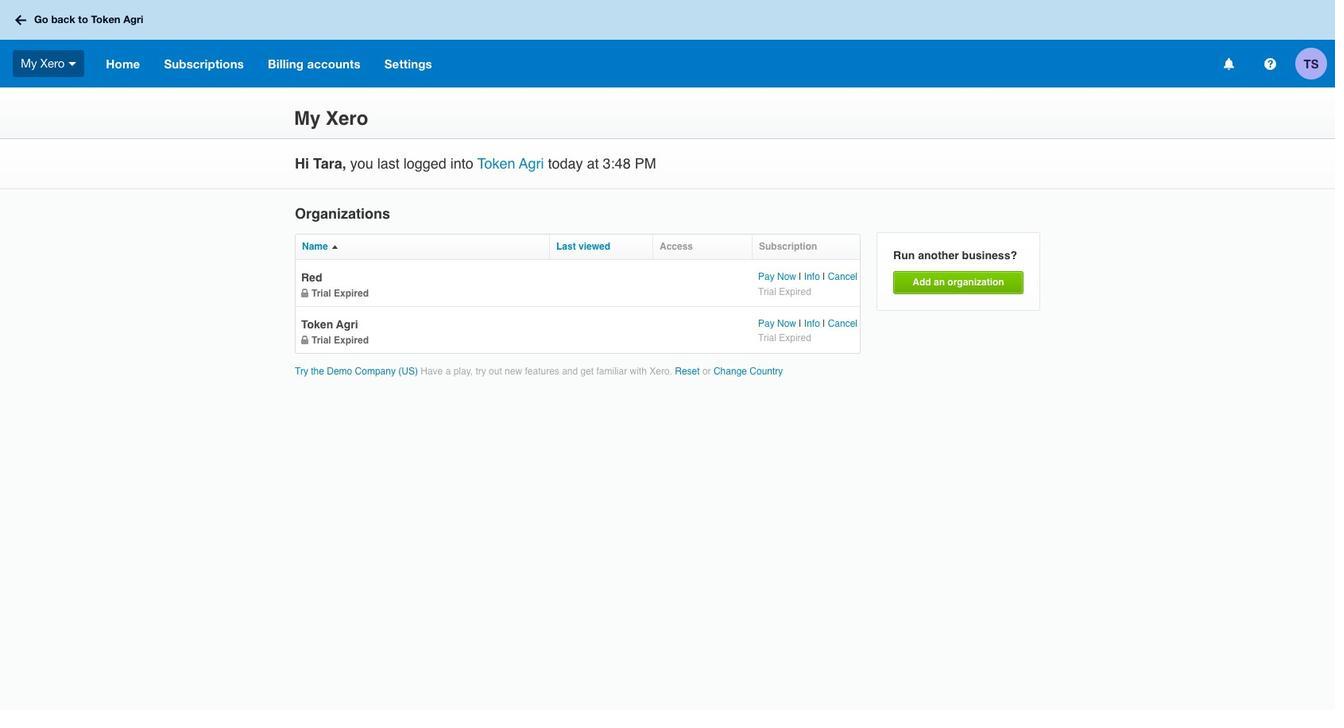 Task type: vqa. For each thing, say whether or not it's contained in the screenshot.
Info link for Agri
yes



Task type: locate. For each thing, give the bounding box(es) containing it.
settings button
[[373, 40, 444, 87]]

have
[[421, 366, 443, 377]]

hi tara, you last logged into token agri today at 3:48 pm
[[295, 155, 657, 172]]

0 horizontal spatial token
[[91, 13, 121, 26]]

1 pay now link from the top
[[759, 271, 797, 282]]

token down red trial expired
[[301, 318, 333, 331]]

my up hi
[[294, 108, 321, 130]]

trial
[[759, 286, 777, 297], [312, 288, 331, 299], [759, 333, 777, 344], [312, 335, 331, 346]]

2 vertical spatial token
[[301, 318, 333, 331]]

the
[[311, 366, 324, 377]]

2 vertical spatial agri
[[336, 318, 358, 331]]

1 vertical spatial pay now link
[[759, 318, 797, 329]]

try
[[295, 366, 308, 377]]

token right into
[[478, 155, 516, 172]]

trial inside token agri trial expired
[[312, 335, 331, 346]]

token agri trial expired
[[301, 318, 369, 346]]

features
[[525, 366, 560, 377]]

token inside token agri trial expired
[[301, 318, 333, 331]]

viewed
[[579, 241, 611, 252]]

2 horizontal spatial token
[[478, 155, 516, 172]]

0 vertical spatial my
[[21, 56, 37, 70]]

expired up try the demo company (us) link
[[334, 335, 369, 346]]

pay down the subscription
[[759, 271, 775, 282]]

0 vertical spatial my xero
[[21, 56, 65, 70]]

last
[[557, 241, 576, 252]]

info link
[[805, 271, 820, 282], [805, 318, 820, 329]]

1 vertical spatial pay now | info | cancel trial expired
[[759, 318, 858, 344]]

1 pay from the top
[[759, 271, 775, 282]]

svg image down go back to token agri link
[[69, 62, 77, 66]]

today
[[548, 155, 583, 172]]

billing
[[268, 56, 304, 71]]

0 horizontal spatial xero
[[40, 56, 65, 70]]

banner containing ts
[[0, 0, 1336, 87]]

1 vertical spatial my xero
[[294, 108, 368, 130]]

xero
[[40, 56, 65, 70], [326, 108, 368, 130]]

pay up country
[[759, 318, 775, 329]]

an
[[934, 277, 945, 288]]

my inside 'popup button'
[[21, 56, 37, 70]]

now for agri
[[778, 318, 797, 329]]

svg image
[[1265, 58, 1277, 70], [69, 62, 77, 66]]

0 horizontal spatial agri
[[123, 13, 143, 26]]

2 pay now | info | cancel trial expired from the top
[[759, 318, 858, 344]]

xero down back
[[40, 56, 65, 70]]

trial down red
[[312, 288, 331, 299]]

familiar
[[597, 366, 628, 377]]

trial down the subscription
[[759, 286, 777, 297]]

0 vertical spatial token
[[91, 13, 121, 26]]

pay now link for trial
[[759, 271, 797, 282]]

agri down red trial expired
[[336, 318, 358, 331]]

trial inside red trial expired
[[312, 288, 331, 299]]

pay now link down the subscription
[[759, 271, 797, 282]]

1 vertical spatial now
[[778, 318, 797, 329]]

0 vertical spatial cancel
[[828, 271, 858, 282]]

pay now link for agri
[[759, 318, 797, 329]]

svg image inside "my xero" 'popup button'
[[69, 62, 77, 66]]

expired
[[779, 286, 812, 297], [334, 288, 369, 299], [779, 333, 812, 344], [334, 335, 369, 346]]

1 vertical spatial pay
[[759, 318, 775, 329]]

pay now link
[[759, 271, 797, 282], [759, 318, 797, 329]]

2 horizontal spatial agri
[[519, 155, 544, 172]]

0 horizontal spatial my xero
[[21, 56, 65, 70]]

1 horizontal spatial token
[[301, 318, 333, 331]]

now
[[778, 271, 797, 282], [778, 318, 797, 329]]

reset link
[[675, 366, 700, 377]]

red trial expired
[[301, 271, 369, 299]]

settings
[[385, 56, 432, 71]]

ts
[[1304, 56, 1319, 70]]

1 cancel from the top
[[828, 271, 858, 282]]

1 cancel link from the top
[[828, 271, 858, 282]]

0 vertical spatial xero
[[40, 56, 65, 70]]

0 horizontal spatial svg image
[[69, 62, 77, 66]]

accounts
[[307, 56, 361, 71]]

1 vertical spatial info
[[805, 318, 820, 329]]

1 info from the top
[[805, 271, 820, 282]]

1 horizontal spatial my xero
[[294, 108, 368, 130]]

trial up "the"
[[312, 335, 331, 346]]

and
[[562, 366, 578, 377]]

|
[[799, 271, 802, 282], [823, 271, 826, 282], [799, 318, 802, 329], [823, 318, 826, 329]]

0 horizontal spatial svg image
[[15, 15, 26, 25]]

to
[[78, 13, 88, 26]]

0 vertical spatial now
[[778, 271, 797, 282]]

change
[[714, 366, 747, 377]]

my down go
[[21, 56, 37, 70]]

2 cancel from the top
[[828, 318, 858, 329]]

pay now | info | cancel trial expired up country
[[759, 318, 858, 344]]

change country link
[[714, 366, 783, 377]]

2 info from the top
[[805, 318, 820, 329]]

trial up country
[[759, 333, 777, 344]]

pay now | info | cancel trial expired down the subscription
[[759, 271, 858, 297]]

1 horizontal spatial agri
[[336, 318, 358, 331]]

token right to
[[91, 13, 121, 26]]

2 info link from the top
[[805, 318, 820, 329]]

my xero down go
[[21, 56, 65, 70]]

now for trial
[[778, 271, 797, 282]]

agri up home link
[[123, 13, 143, 26]]

last viewed link
[[557, 241, 611, 252]]

a
[[446, 366, 451, 377]]

cancel
[[828, 271, 858, 282], [828, 318, 858, 329]]

1 vertical spatial svg image
[[1224, 58, 1234, 70]]

1 vertical spatial my
[[294, 108, 321, 130]]

1 vertical spatial cancel link
[[828, 318, 858, 329]]

go
[[34, 13, 48, 26]]

0 vertical spatial cancel link
[[828, 271, 858, 282]]

token
[[91, 13, 121, 26], [478, 155, 516, 172], [301, 318, 333, 331]]

0 vertical spatial agri
[[123, 13, 143, 26]]

pay for trial
[[759, 271, 775, 282]]

add an organization
[[913, 277, 1005, 288]]

0 vertical spatial pay now link
[[759, 271, 797, 282]]

cancel for trial
[[828, 271, 858, 282]]

svg image left the ts
[[1265, 58, 1277, 70]]

cancel link for agri
[[828, 318, 858, 329]]

now down the subscription
[[778, 271, 797, 282]]

pay now link up country
[[759, 318, 797, 329]]

2 pay now link from the top
[[759, 318, 797, 329]]

1 vertical spatial cancel
[[828, 318, 858, 329]]

another
[[919, 249, 959, 261]]

0 vertical spatial pay
[[759, 271, 775, 282]]

my xero up tara,
[[294, 108, 368, 130]]

info
[[805, 271, 820, 282], [805, 318, 820, 329]]

agri
[[123, 13, 143, 26], [519, 155, 544, 172], [336, 318, 358, 331]]

my xero
[[21, 56, 65, 70], [294, 108, 368, 130]]

cancel link
[[828, 271, 858, 282], [828, 318, 858, 329]]

0 vertical spatial info
[[805, 271, 820, 282]]

svg image
[[15, 15, 26, 25], [1224, 58, 1234, 70]]

pay
[[759, 271, 775, 282], [759, 318, 775, 329]]

1 info link from the top
[[805, 271, 820, 282]]

red
[[301, 271, 322, 284]]

pay now | info | cancel trial expired for trial
[[759, 271, 858, 297]]

1 pay now | info | cancel trial expired from the top
[[759, 271, 858, 297]]

1 vertical spatial agri
[[519, 155, 544, 172]]

now up country
[[778, 318, 797, 329]]

2 cancel link from the top
[[828, 318, 858, 329]]

1 vertical spatial info link
[[805, 318, 820, 329]]

2 now from the top
[[778, 318, 797, 329]]

0 vertical spatial info link
[[805, 271, 820, 282]]

xero.
[[650, 366, 673, 377]]

xero up you
[[326, 108, 368, 130]]

my xero inside 'popup button'
[[21, 56, 65, 70]]

agri left today
[[519, 155, 544, 172]]

name link
[[302, 241, 328, 252]]

last
[[377, 155, 400, 172]]

0 vertical spatial svg image
[[15, 15, 26, 25]]

pm
[[635, 155, 657, 172]]

0 vertical spatial pay now | info | cancel trial expired
[[759, 271, 858, 297]]

1 now from the top
[[778, 271, 797, 282]]

banner
[[0, 0, 1336, 87]]

my
[[21, 56, 37, 70], [294, 108, 321, 130]]

try the demo company (us) link
[[295, 366, 421, 377]]

1 horizontal spatial svg image
[[1224, 58, 1234, 70]]

pay now | info | cancel trial expired
[[759, 271, 858, 297], [759, 318, 858, 344]]

1 horizontal spatial svg image
[[1265, 58, 1277, 70]]

back
[[51, 13, 75, 26]]

expired up token agri trial expired
[[334, 288, 369, 299]]

token inside banner
[[91, 13, 121, 26]]

1 vertical spatial xero
[[326, 108, 368, 130]]

or
[[703, 366, 711, 377]]

company
[[355, 366, 396, 377]]

0 horizontal spatial my
[[21, 56, 37, 70]]

2 pay from the top
[[759, 318, 775, 329]]



Task type: describe. For each thing, give the bounding box(es) containing it.
go back to token agri link
[[10, 6, 153, 34]]

expired down the subscription
[[779, 286, 812, 297]]

subscriptions link
[[152, 40, 256, 87]]

expired inside red trial expired
[[334, 288, 369, 299]]

ts button
[[1296, 40, 1336, 87]]

pay for agri
[[759, 318, 775, 329]]

name
[[302, 241, 328, 252]]

at
[[587, 155, 599, 172]]

subscriptions
[[164, 56, 244, 71]]

organization
[[948, 277, 1005, 288]]

business?
[[963, 249, 1018, 261]]

info link for trial
[[805, 271, 820, 282]]

logged
[[404, 155, 447, 172]]

add an organization link
[[894, 271, 1024, 294]]

expired up country
[[779, 333, 812, 344]]

country
[[750, 366, 783, 377]]

info for trial
[[805, 271, 820, 282]]

tara,
[[313, 155, 346, 172]]

try the demo company (us) have a play, try out new features and get familiar with xero. reset or change country
[[295, 366, 783, 377]]

agri inside banner
[[123, 13, 143, 26]]

xero inside "my xero" 'popup button'
[[40, 56, 65, 70]]

my xero button
[[0, 40, 94, 87]]

info link for agri
[[805, 318, 820, 329]]

svg image inside go back to token agri link
[[15, 15, 26, 25]]

reset
[[675, 366, 700, 377]]

run another business?
[[894, 249, 1018, 261]]

get
[[581, 366, 594, 377]]

1 horizontal spatial my
[[294, 108, 321, 130]]

new
[[505, 366, 523, 377]]

into
[[451, 155, 474, 172]]

demo
[[327, 366, 352, 377]]

1 horizontal spatial xero
[[326, 108, 368, 130]]

you
[[350, 155, 373, 172]]

with
[[630, 366, 647, 377]]

3:48
[[603, 155, 631, 172]]

billing accounts
[[268, 56, 361, 71]]

hi
[[295, 155, 309, 172]]

home
[[106, 56, 140, 71]]

billing accounts link
[[256, 40, 373, 87]]

go back to token agri
[[34, 13, 143, 26]]

expired inside token agri trial expired
[[334, 335, 369, 346]]

out
[[489, 366, 502, 377]]

add
[[913, 277, 932, 288]]

cancel for agri
[[828, 318, 858, 329]]

1 vertical spatial token
[[478, 155, 516, 172]]

agri inside token agri trial expired
[[336, 318, 358, 331]]

last viewed
[[557, 241, 611, 252]]

organizations
[[295, 205, 390, 222]]

cancel link for trial
[[828, 271, 858, 282]]

run
[[894, 249, 915, 261]]

home link
[[94, 40, 152, 87]]

try
[[476, 366, 486, 377]]

(us)
[[399, 366, 418, 377]]

token agri link
[[478, 155, 544, 172]]

info for agri
[[805, 318, 820, 329]]

pay now | info | cancel trial expired for agri
[[759, 318, 858, 344]]

subscription
[[759, 241, 818, 252]]

play,
[[454, 366, 473, 377]]

access
[[660, 241, 693, 252]]



